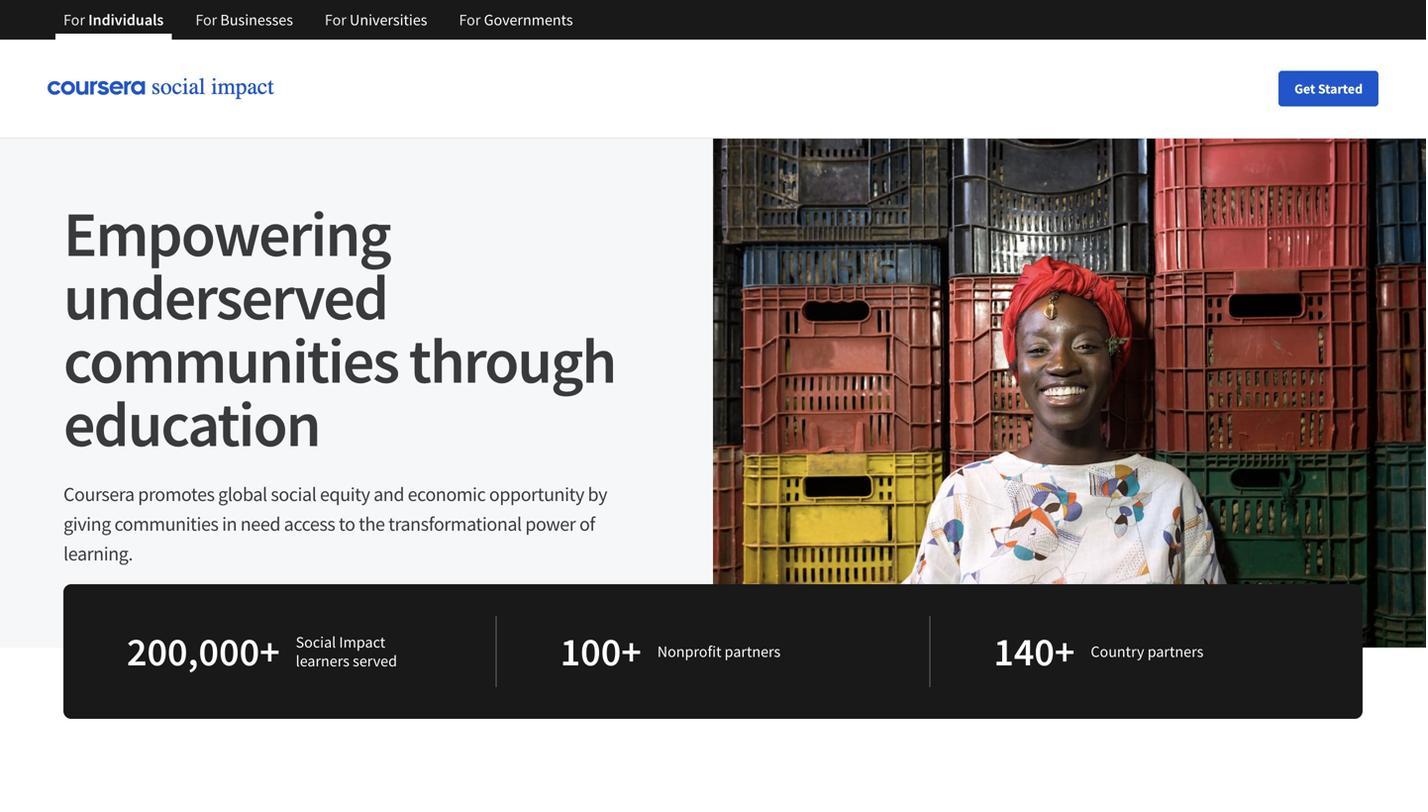 Task type: locate. For each thing, give the bounding box(es) containing it.
for left individuals
[[63, 10, 85, 30]]

for businesses
[[195, 10, 293, 30]]

in
[[222, 511, 237, 536]]

for left businesses
[[195, 10, 217, 30]]

for for governments
[[459, 10, 481, 30]]

for
[[63, 10, 85, 30], [195, 10, 217, 30], [325, 10, 346, 30], [459, 10, 481, 30]]

by
[[588, 482, 607, 507]]

partners right the country
[[1147, 642, 1203, 662]]

universities
[[350, 10, 427, 30]]

get
[[1294, 80, 1315, 98]]

1 horizontal spatial partners
[[1147, 642, 1203, 662]]

to
[[339, 511, 355, 536]]

0 vertical spatial communities
[[63, 320, 398, 400]]

for left governments
[[459, 10, 481, 30]]

power
[[525, 511, 576, 536]]

0 horizontal spatial partners
[[725, 642, 781, 662]]

1 vertical spatial communities
[[114, 511, 218, 536]]

for universities
[[325, 10, 427, 30]]

served
[[353, 651, 397, 671]]

empowering underserved communities through education
[[63, 194, 615, 463]]

economic
[[408, 482, 486, 507]]

200,000+
[[127, 626, 280, 676]]

100+
[[560, 626, 641, 676]]

empowering
[[63, 194, 390, 273]]

140+
[[994, 626, 1075, 676]]

for individuals
[[63, 10, 164, 30]]

giving
[[63, 511, 111, 536]]

governments
[[484, 10, 573, 30]]

1 partners from the left
[[725, 642, 781, 662]]

communities inside coursera promotes global social equity and economic opportunity by giving communities in need access to the transformational power of learning.
[[114, 511, 218, 536]]

2 partners from the left
[[1147, 642, 1203, 662]]

for left universities
[[325, 10, 346, 30]]

for for businesses
[[195, 10, 217, 30]]

partners
[[725, 642, 781, 662], [1147, 642, 1203, 662]]

and
[[373, 482, 404, 507]]

learners
[[296, 651, 350, 671]]

individuals
[[88, 10, 164, 30]]

2 for from the left
[[195, 10, 217, 30]]

4 for from the left
[[459, 10, 481, 30]]

get started button
[[1279, 71, 1378, 106]]

3 for from the left
[[325, 10, 346, 30]]

1 for from the left
[[63, 10, 85, 30]]

access
[[284, 511, 335, 536]]

equity
[[320, 482, 370, 507]]

nonprofit
[[657, 642, 721, 662]]

communities
[[63, 320, 398, 400], [114, 511, 218, 536]]

get started
[[1294, 80, 1363, 98]]

need
[[240, 511, 280, 536]]

partners right nonprofit
[[725, 642, 781, 662]]



Task type: vqa. For each thing, say whether or not it's contained in the screenshot.
Master's Degrees Accredited
no



Task type: describe. For each thing, give the bounding box(es) containing it.
communities inside empowering underserved communities through education
[[63, 320, 398, 400]]

opportunity
[[489, 482, 584, 507]]

social impact logo image
[[48, 76, 285, 102]]

coursera
[[63, 482, 134, 507]]

businesses
[[220, 10, 293, 30]]

education
[[63, 384, 319, 463]]

coursera promotes global social equity and economic opportunity by giving communities in need access to the transformational power of learning.
[[63, 482, 607, 566]]

global
[[218, 482, 267, 507]]

partners for 140+
[[1147, 642, 1203, 662]]

underserved
[[63, 257, 387, 337]]

through
[[409, 320, 615, 400]]

partners for 100+
[[725, 642, 781, 662]]

for for individuals
[[63, 10, 85, 30]]

transformational
[[388, 511, 522, 536]]

started
[[1318, 80, 1363, 98]]

social
[[296, 632, 336, 652]]

country
[[1091, 642, 1144, 662]]

social impact learners served
[[296, 632, 397, 671]]

promotes
[[138, 482, 214, 507]]

the
[[359, 511, 385, 536]]

of
[[579, 511, 595, 536]]

banner navigation
[[48, 0, 589, 40]]

nonprofit partners
[[657, 642, 781, 662]]

impact
[[339, 632, 385, 652]]

country partners
[[1091, 642, 1203, 662]]

for governments
[[459, 10, 573, 30]]

for for universities
[[325, 10, 346, 30]]

learning.
[[63, 541, 133, 566]]

social
[[271, 482, 316, 507]]



